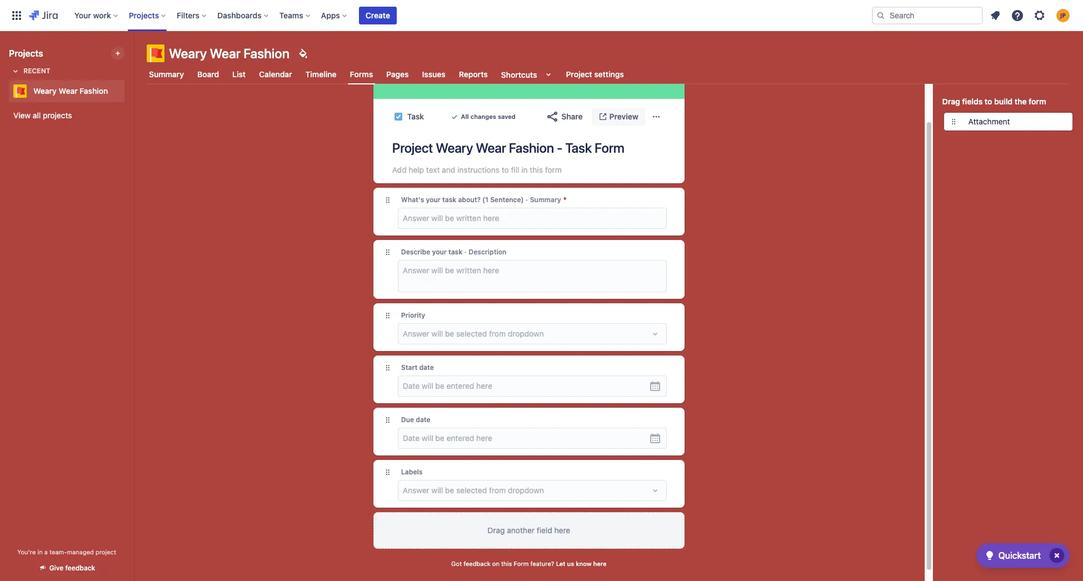 Task type: vqa. For each thing, say whether or not it's contained in the screenshot.
THE MANAGEMENT corresponding to Campaign
no



Task type: describe. For each thing, give the bounding box(es) containing it.
help image
[[1011, 9, 1024, 22]]

a
[[44, 549, 48, 556]]

written for about?
[[456, 213, 481, 223]]

*
[[563, 196, 567, 204]]

4 answer from the top
[[403, 486, 429, 495]]

teams
[[279, 10, 303, 20]]

reports
[[459, 69, 488, 79]]

add to starred image
[[121, 84, 135, 98]]

1 vertical spatial in
[[37, 549, 43, 556]]

pages link
[[384, 64, 411, 84]]

-
[[557, 140, 563, 156]]

let
[[556, 560, 566, 568]]

opendropdown image for priority
[[649, 327, 662, 341]]

apps button
[[318, 6, 351, 24]]

you're
[[17, 549, 36, 556]]

wear inside weary wear fashion link
[[59, 86, 78, 96]]

fashion inside weary wear fashion link
[[80, 86, 108, 96]]

add
[[392, 165, 407, 175]]

saved
[[498, 113, 516, 120]]

1 vertical spatial ·
[[464, 248, 467, 256]]

timeline
[[306, 69, 337, 79]]

preview
[[610, 112, 639, 121]]

weary wear fashion link
[[9, 80, 120, 102]]

from for priority
[[489, 329, 506, 339]]

be for due date
[[435, 434, 445, 443]]

about?
[[458, 196, 481, 204]]

be for labels
[[445, 486, 454, 495]]

give
[[49, 564, 64, 573]]

field
[[537, 526, 552, 535]]

banner containing your work
[[0, 0, 1083, 31]]

1 horizontal spatial weary
[[169, 46, 207, 61]]

describe
[[401, 248, 430, 256]]

1 horizontal spatial ·
[[526, 196, 528, 204]]

0 vertical spatial form
[[1029, 97, 1046, 106]]

feedback for got
[[464, 560, 491, 568]]

reports link
[[457, 64, 490, 84]]

build
[[994, 97, 1013, 106]]

text
[[426, 165, 440, 175]]

issues
[[422, 69, 446, 79]]

settings
[[594, 69, 624, 79]]

work
[[93, 10, 111, 20]]

your
[[74, 10, 91, 20]]

got feedback on this form feature? let us know here
[[451, 560, 607, 568]]

project settings link
[[564, 64, 626, 84]]

dropdown for labels
[[508, 486, 544, 495]]

0 horizontal spatial to
[[502, 165, 509, 175]]

collapse recent projects image
[[9, 64, 22, 78]]

0 horizontal spatial this
[[501, 560, 512, 568]]

on
[[492, 560, 500, 568]]

project
[[96, 549, 116, 556]]

date for due
[[403, 434, 420, 443]]

filters button
[[173, 6, 211, 24]]

feature?
[[531, 560, 554, 568]]

view
[[13, 111, 31, 120]]

apps
[[321, 10, 340, 20]]

task for about?
[[442, 196, 456, 204]]

create project image
[[113, 49, 122, 58]]

calendar link
[[257, 64, 294, 84]]

describe your task · description
[[401, 248, 507, 256]]

priority
[[401, 311, 425, 320]]

board
[[197, 69, 219, 79]]

calendar image for due date
[[649, 432, 662, 445]]

set background color image
[[296, 47, 310, 60]]

start
[[401, 364, 418, 372]]

will for priority
[[431, 329, 443, 339]]

settings image
[[1033, 9, 1047, 22]]

all changes saved
[[461, 113, 516, 120]]

instructions
[[457, 165, 500, 175]]

1 vertical spatial summary
[[530, 196, 561, 204]]

another
[[507, 526, 535, 535]]

1 horizontal spatial form
[[595, 140, 625, 156]]

appswitcher icon image
[[10, 9, 23, 22]]

dropdown for priority
[[508, 329, 544, 339]]

selected for labels
[[456, 486, 487, 495]]

description
[[469, 248, 507, 256]]

timeline link
[[303, 64, 339, 84]]

form actions image
[[652, 112, 661, 121]]

notifications image
[[989, 9, 1002, 22]]

start date
[[401, 364, 434, 372]]

dashboards button
[[214, 6, 273, 24]]

what's
[[401, 196, 424, 204]]

shortcuts button
[[499, 64, 557, 84]]

you're in a team-managed project
[[17, 549, 116, 556]]

changes
[[471, 113, 496, 120]]

sentence)
[[490, 196, 524, 204]]

Search field
[[872, 6, 983, 24]]

date for due date
[[416, 416, 431, 424]]

project settings
[[566, 69, 624, 79]]

and
[[442, 165, 455, 175]]

fill
[[511, 165, 519, 175]]

fields
[[962, 97, 983, 106]]

selected for priority
[[456, 329, 487, 339]]

forms
[[350, 69, 373, 79]]

all
[[461, 113, 469, 120]]

calendar image for start date
[[649, 380, 662, 393]]

shortcuts
[[501, 70, 537, 79]]

list
[[232, 69, 246, 79]]

project weary wear fashion - task form
[[392, 140, 625, 156]]

view all projects link
[[9, 106, 125, 126]]

calendar
[[259, 69, 292, 79]]

dismiss quickstart image
[[1048, 547, 1066, 565]]

sidebar navigation image
[[121, 44, 146, 67]]

drag for drag fields to build the form
[[942, 97, 960, 106]]

recent
[[23, 67, 50, 75]]

share
[[562, 112, 583, 121]]

team-
[[50, 549, 67, 556]]

due
[[401, 416, 414, 424]]

filters
[[177, 10, 200, 20]]



Task type: locate. For each thing, give the bounding box(es) containing it.
summary link
[[147, 64, 186, 84]]

attachment
[[969, 117, 1010, 126]]

drag for drag another field here
[[488, 526, 505, 535]]

1 vertical spatial wear
[[59, 86, 78, 96]]

2 horizontal spatial wear
[[476, 140, 506, 156]]

0 vertical spatial fashion
[[244, 46, 290, 61]]

your for describe
[[432, 248, 447, 256]]

weary wear fashion up list
[[169, 46, 290, 61]]

share image
[[546, 110, 559, 123]]

fashion up fill
[[509, 140, 554, 156]]

teams button
[[276, 6, 314, 24]]

written for ·
[[456, 266, 481, 275]]

project
[[566, 69, 592, 79], [392, 140, 433, 156]]

form
[[1029, 97, 1046, 106], [545, 165, 562, 175]]

1 vertical spatial weary
[[33, 86, 57, 96]]

tab list
[[140, 64, 1077, 84]]

0 horizontal spatial fashion
[[80, 86, 108, 96]]

2 from from the top
[[489, 486, 506, 495]]

1 answer will be written here from the top
[[403, 213, 499, 223]]

1 horizontal spatial weary wear fashion
[[169, 46, 290, 61]]

weary up board
[[169, 46, 207, 61]]

answer down describe
[[403, 266, 429, 275]]

in left a
[[37, 549, 43, 556]]

0 vertical spatial answer will be selected from dropdown
[[403, 329, 544, 339]]

answer
[[403, 213, 429, 223], [403, 266, 429, 275], [403, 329, 429, 339], [403, 486, 429, 495]]

0 vertical spatial to
[[985, 97, 992, 106]]

3 answer from the top
[[403, 329, 429, 339]]

project left settings at the right
[[566, 69, 592, 79]]

be for start date
[[435, 381, 445, 391]]

date for start
[[403, 381, 420, 391]]

1 selected from the top
[[456, 329, 487, 339]]

answer down labels
[[403, 486, 429, 495]]

list link
[[230, 64, 248, 84]]

2 date from the top
[[403, 434, 420, 443]]

0 vertical spatial from
[[489, 329, 506, 339]]

help
[[409, 165, 424, 175]]

projects
[[129, 10, 159, 20], [9, 48, 43, 58]]

drag another field here
[[488, 526, 570, 535]]

2 vertical spatial fashion
[[509, 140, 554, 156]]

feedback
[[464, 560, 491, 568], [65, 564, 95, 573]]

wear up list
[[210, 46, 241, 61]]

let us know here button
[[556, 560, 607, 569]]

0 vertical spatial summary
[[149, 69, 184, 79]]

tab list containing forms
[[140, 64, 1077, 84]]

answer will be selected from dropdown
[[403, 329, 544, 339], [403, 486, 544, 495]]

project for project settings
[[566, 69, 592, 79]]

projects inside popup button
[[129, 10, 159, 20]]

to left fill
[[502, 165, 509, 175]]

date
[[403, 381, 420, 391], [403, 434, 420, 443]]

1 horizontal spatial drag
[[942, 97, 960, 106]]

1 dropdown from the top
[[508, 329, 544, 339]]

0 vertical spatial date
[[403, 381, 420, 391]]

0 vertical spatial ·
[[526, 196, 528, 204]]

1 vertical spatial task
[[449, 248, 463, 256]]

2 selected from the top
[[456, 486, 487, 495]]

your work button
[[71, 6, 122, 24]]

1 horizontal spatial task
[[565, 140, 592, 156]]

your work
[[74, 10, 111, 20]]

projects up recent in the left top of the page
[[9, 48, 43, 58]]

0 vertical spatial selected
[[456, 329, 487, 339]]

task for ·
[[449, 248, 463, 256]]

preview button
[[592, 108, 645, 126]]

this right fill
[[530, 165, 543, 175]]

entered
[[447, 381, 474, 391], [447, 434, 474, 443]]

1 vertical spatial date
[[403, 434, 420, 443]]

·
[[526, 196, 528, 204], [464, 248, 467, 256]]

0 horizontal spatial feedback
[[65, 564, 95, 573]]

weary up and
[[436, 140, 473, 156]]

1 vertical spatial date
[[416, 416, 431, 424]]

drag fields to build the form
[[942, 97, 1046, 106]]

0 horizontal spatial drag
[[488, 526, 505, 535]]

0 vertical spatial wear
[[210, 46, 241, 61]]

date for start date
[[419, 364, 434, 372]]

date right start
[[419, 364, 434, 372]]

give feedback
[[49, 564, 95, 573]]

1 vertical spatial to
[[502, 165, 509, 175]]

1 vertical spatial opendropdown image
[[649, 484, 662, 497]]

your for what's
[[426, 196, 441, 204]]

1 vertical spatial dropdown
[[508, 486, 544, 495]]

wear up view all projects link
[[59, 86, 78, 96]]

2 date will be entered here from the top
[[403, 434, 492, 443]]

weary wear fashion up view all projects link
[[33, 86, 108, 96]]

0 horizontal spatial weary
[[33, 86, 57, 96]]

form down preview button
[[595, 140, 625, 156]]

written down about?
[[456, 213, 481, 223]]

form left feature?
[[514, 560, 529, 568]]

share button
[[539, 108, 590, 126]]

2 horizontal spatial fashion
[[509, 140, 554, 156]]

0 vertical spatial projects
[[129, 10, 159, 20]]

1 vertical spatial project
[[392, 140, 433, 156]]

0 vertical spatial form
[[595, 140, 625, 156]]

projects button
[[125, 6, 170, 24]]

task down pages link
[[407, 112, 424, 121]]

date right due
[[416, 416, 431, 424]]

0 horizontal spatial wear
[[59, 86, 78, 96]]

1 opendropdown image from the top
[[649, 327, 662, 341]]

create
[[366, 10, 390, 20]]

0 vertical spatial opendropdown image
[[649, 327, 662, 341]]

primary element
[[7, 0, 872, 31]]

projects right work
[[129, 10, 159, 20]]

1 horizontal spatial feedback
[[464, 560, 491, 568]]

0 horizontal spatial form
[[545, 165, 562, 175]]

in right fill
[[522, 165, 528, 175]]

summary inside the summary link
[[149, 69, 184, 79]]

answer will be written here for ·
[[403, 266, 499, 275]]

project for project weary wear fashion - task form
[[392, 140, 433, 156]]

1 horizontal spatial project
[[566, 69, 592, 79]]

2 answer from the top
[[403, 266, 429, 275]]

0 horizontal spatial ·
[[464, 248, 467, 256]]

summary left board
[[149, 69, 184, 79]]

issues link
[[420, 64, 448, 84]]

task
[[442, 196, 456, 204], [449, 248, 463, 256]]

to left build
[[985, 97, 992, 106]]

0 horizontal spatial projects
[[9, 48, 43, 58]]

1 vertical spatial written
[[456, 266, 481, 275]]

weary down recent in the left top of the page
[[33, 86, 57, 96]]

1 vertical spatial answer will be selected from dropdown
[[403, 486, 544, 495]]

opendropdown image
[[649, 327, 662, 341], [649, 484, 662, 497]]

your right describe
[[432, 248, 447, 256]]

your
[[426, 196, 441, 204], [432, 248, 447, 256]]

task
[[407, 112, 424, 121], [565, 140, 592, 156]]

board link
[[195, 64, 221, 84]]

2 dropdown from the top
[[508, 486, 544, 495]]

0 vertical spatial this
[[530, 165, 543, 175]]

form down -
[[545, 165, 562, 175]]

2 horizontal spatial weary
[[436, 140, 473, 156]]

1 vertical spatial calendar image
[[649, 432, 662, 445]]

(1
[[482, 196, 489, 204]]

1 vertical spatial fashion
[[80, 86, 108, 96]]

fashion up "calendar" on the left top of the page
[[244, 46, 290, 61]]

what's your task about? (1 sentence) · summary *
[[401, 196, 567, 204]]

· left description
[[464, 248, 467, 256]]

your right what's
[[426, 196, 441, 204]]

date will be entered here
[[403, 381, 492, 391], [403, 434, 492, 443]]

got
[[451, 560, 462, 568]]

0 vertical spatial entered
[[447, 381, 474, 391]]

0 vertical spatial weary
[[169, 46, 207, 61]]

date will be entered here for due date
[[403, 434, 492, 443]]

answer will be written here down about?
[[403, 213, 499, 223]]

0 horizontal spatial project
[[392, 140, 433, 156]]

feedback inside button
[[65, 564, 95, 573]]

drag left fields
[[942, 97, 960, 106]]

selected
[[456, 329, 487, 339], [456, 486, 487, 495]]

feedback for give
[[65, 564, 95, 573]]

will for due date
[[422, 434, 433, 443]]

1 vertical spatial form
[[545, 165, 562, 175]]

know
[[576, 560, 592, 568]]

due date
[[401, 416, 431, 424]]

this right on
[[501, 560, 512, 568]]

view all projects
[[13, 111, 72, 120]]

1 calendar image from the top
[[649, 380, 662, 393]]

0 horizontal spatial form
[[514, 560, 529, 568]]

be for priority
[[445, 329, 454, 339]]

1 vertical spatial your
[[432, 248, 447, 256]]

1 date will be entered here from the top
[[403, 381, 492, 391]]

dropdown
[[508, 329, 544, 339], [508, 486, 544, 495]]

from for labels
[[489, 486, 506, 495]]

1 horizontal spatial projects
[[129, 10, 159, 20]]

2 answer will be selected from dropdown from the top
[[403, 486, 544, 495]]

task left about?
[[442, 196, 456, 204]]

1 vertical spatial task
[[565, 140, 592, 156]]

0 vertical spatial task
[[407, 112, 424, 121]]

answer will be selected from dropdown for priority
[[403, 329, 544, 339]]

date will be entered here down start date
[[403, 381, 492, 391]]

1 horizontal spatial this
[[530, 165, 543, 175]]

date will be entered here for start date
[[403, 381, 492, 391]]

0 horizontal spatial summary
[[149, 69, 184, 79]]

1 vertical spatial form
[[514, 560, 529, 568]]

opendropdown image for labels
[[649, 484, 662, 497]]

1 horizontal spatial to
[[985, 97, 992, 106]]

will
[[431, 213, 443, 223], [431, 266, 443, 275], [431, 329, 443, 339], [422, 381, 433, 391], [422, 434, 433, 443], [431, 486, 443, 495]]

1 vertical spatial date will be entered here
[[403, 434, 492, 443]]

drag left "another"
[[488, 526, 505, 535]]

1 horizontal spatial summary
[[530, 196, 561, 204]]

1 vertical spatial selected
[[456, 486, 487, 495]]

1 vertical spatial weary wear fashion
[[33, 86, 108, 96]]

feedback down managed
[[65, 564, 95, 573]]

quickstart
[[999, 551, 1041, 561]]

all
[[33, 111, 41, 120]]

0 vertical spatial dropdown
[[508, 329, 544, 339]]

1 answer will be selected from dropdown from the top
[[403, 329, 544, 339]]

1 vertical spatial projects
[[9, 48, 43, 58]]

answer down what's
[[403, 213, 429, 223]]

labels
[[401, 468, 423, 476]]

be
[[445, 213, 454, 223], [445, 266, 454, 275], [445, 329, 454, 339], [435, 381, 445, 391], [435, 434, 445, 443], [445, 486, 454, 495]]

dashboards
[[217, 10, 262, 20]]

calendar image
[[649, 380, 662, 393], [649, 432, 662, 445]]

0 vertical spatial drag
[[942, 97, 960, 106]]

1 entered from the top
[[447, 381, 474, 391]]

task left description
[[449, 248, 463, 256]]

written down describe your task · description
[[456, 266, 481, 275]]

will for labels
[[431, 486, 443, 495]]

summary
[[149, 69, 184, 79], [530, 196, 561, 204]]

0 vertical spatial date will be entered here
[[403, 381, 492, 391]]

the
[[1015, 97, 1027, 106]]

1 vertical spatial drag
[[488, 526, 505, 535]]

0 vertical spatial calendar image
[[649, 380, 662, 393]]

project inside project settings link
[[566, 69, 592, 79]]

date down start
[[403, 381, 420, 391]]

banner
[[0, 0, 1083, 31]]

0 vertical spatial project
[[566, 69, 592, 79]]

us
[[567, 560, 574, 568]]

0 vertical spatial answer will be written here
[[403, 213, 499, 223]]

1 written from the top
[[456, 213, 481, 223]]

drag
[[942, 97, 960, 106], [488, 526, 505, 535]]

pages
[[386, 69, 409, 79]]

date down due
[[403, 434, 420, 443]]

1 horizontal spatial fashion
[[244, 46, 290, 61]]

0 vertical spatial date
[[419, 364, 434, 372]]

2 vertical spatial weary
[[436, 140, 473, 156]]

0 horizontal spatial in
[[37, 549, 43, 556]]

0 vertical spatial weary wear fashion
[[169, 46, 290, 61]]

0 vertical spatial in
[[522, 165, 528, 175]]

2 entered from the top
[[447, 434, 474, 443]]

answer will be written here
[[403, 213, 499, 223], [403, 266, 499, 275]]

1 horizontal spatial wear
[[210, 46, 241, 61]]

1 date from the top
[[403, 381, 420, 391]]

answer will be written here for about?
[[403, 213, 499, 223]]

check image
[[983, 549, 996, 563]]

entered for start date
[[447, 381, 474, 391]]

summary left '*'
[[530, 196, 561, 204]]

1 from from the top
[[489, 329, 506, 339]]

search image
[[877, 11, 885, 20]]

1 vertical spatial entered
[[447, 434, 474, 443]]

2 answer will be written here from the top
[[403, 266, 499, 275]]

from
[[489, 329, 506, 339], [489, 486, 506, 495]]

task right -
[[565, 140, 592, 156]]

0 vertical spatial task
[[442, 196, 456, 204]]

1 vertical spatial answer will be written here
[[403, 266, 499, 275]]

entered for due date
[[447, 434, 474, 443]]

2 vertical spatial wear
[[476, 140, 506, 156]]

managed
[[67, 549, 94, 556]]

project up help
[[392, 140, 433, 156]]

0 horizontal spatial weary wear fashion
[[33, 86, 108, 96]]

answer will be selected from dropdown for labels
[[403, 486, 544, 495]]

your profile and settings image
[[1057, 9, 1070, 22]]

1 horizontal spatial form
[[1029, 97, 1046, 106]]

here
[[483, 213, 499, 223], [483, 266, 499, 275], [476, 381, 492, 391], [476, 434, 492, 443], [554, 526, 570, 535], [593, 560, 607, 568]]

· right sentence)
[[526, 196, 528, 204]]

to
[[985, 97, 992, 106], [502, 165, 509, 175]]

jira image
[[29, 9, 58, 22], [29, 9, 58, 22]]

form right the
[[1029, 97, 1046, 106]]

give feedback button
[[32, 559, 102, 578]]

fashion
[[244, 46, 290, 61], [80, 86, 108, 96], [509, 140, 554, 156]]

0 vertical spatial your
[[426, 196, 441, 204]]

2 opendropdown image from the top
[[649, 484, 662, 497]]

answer down priority
[[403, 329, 429, 339]]

fashion left add to starred image
[[80, 86, 108, 96]]

create button
[[359, 6, 397, 24]]

projects
[[43, 111, 72, 120]]

will for start date
[[422, 381, 433, 391]]

1 horizontal spatial in
[[522, 165, 528, 175]]

add help text and instructions to fill in this form
[[392, 165, 562, 175]]

2 written from the top
[[456, 266, 481, 275]]

0 vertical spatial written
[[456, 213, 481, 223]]

feedback left on
[[464, 560, 491, 568]]

1 vertical spatial this
[[501, 560, 512, 568]]

wear up instructions
[[476, 140, 506, 156]]

1 answer from the top
[[403, 213, 429, 223]]

answer will be written here down describe your task · description
[[403, 266, 499, 275]]

2 calendar image from the top
[[649, 432, 662, 445]]

0 horizontal spatial task
[[407, 112, 424, 121]]

date will be entered here down due date
[[403, 434, 492, 443]]

1 vertical spatial from
[[489, 486, 506, 495]]



